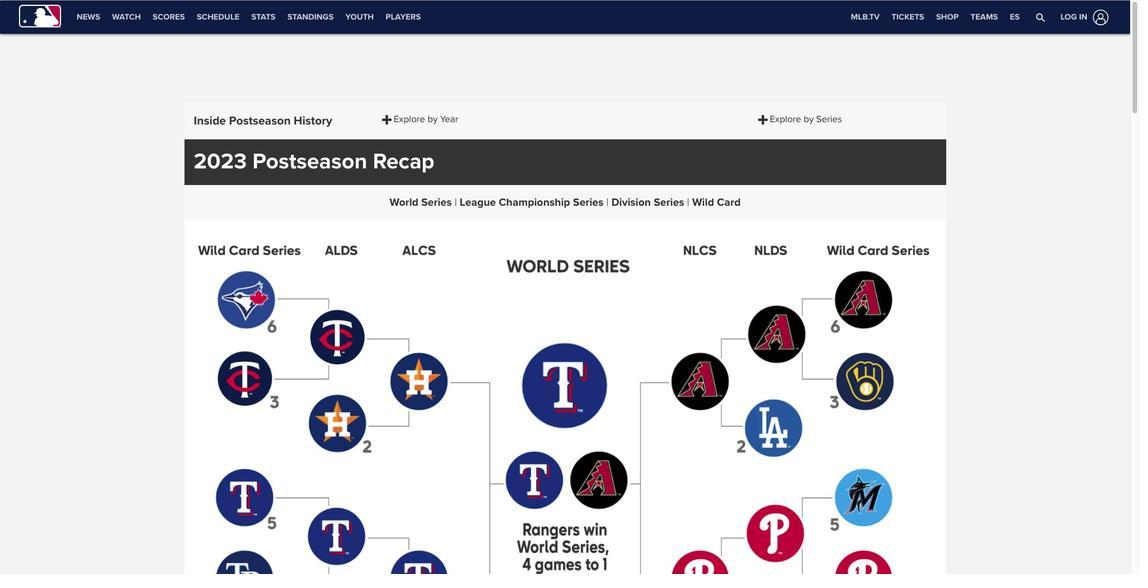 Task type: vqa. For each thing, say whether or not it's contained in the screenshot.
2023 Postseason Recap
yes



Task type: describe. For each thing, give the bounding box(es) containing it.
stats link
[[246, 1, 282, 34]]

history
[[294, 114, 332, 128]]

3 | from the left
[[687, 196, 690, 209]]

explore for explore by series
[[770, 113, 802, 125]]

players link
[[380, 1, 427, 34]]

news
[[77, 12, 100, 22]]

es link
[[1004, 1, 1026, 34]]

league championship series link
[[460, 196, 604, 209]]

scores
[[153, 12, 185, 22]]

card
[[717, 196, 741, 209]]

explore by series
[[770, 113, 843, 125]]

league
[[460, 196, 496, 209]]

by for year
[[428, 113, 438, 125]]

log in
[[1061, 12, 1088, 22]]

tickets
[[892, 12, 925, 22]]

log in button
[[1054, 7, 1112, 28]]

shop link
[[931, 1, 965, 34]]

major league baseball image
[[19, 4, 61, 28]]

tickets link
[[886, 1, 931, 34]]

2023
[[194, 148, 247, 175]]

postseason for recap
[[253, 148, 367, 175]]

mlb.tv link
[[845, 1, 886, 34]]

world series link
[[390, 196, 452, 209]]

2023 postseason recap
[[194, 148, 435, 175]]

explore by year
[[394, 113, 459, 125]]

tertiary navigation element
[[845, 1, 1026, 34]]

wild card link
[[693, 196, 741, 209]]

accordion expand image for explore by series
[[758, 115, 768, 125]]

division series link
[[612, 196, 685, 209]]

teams link
[[965, 1, 1004, 34]]

youth link
[[340, 1, 380, 34]]

2 | from the left
[[607, 196, 609, 209]]

watch
[[112, 12, 141, 22]]

recap
[[373, 148, 435, 175]]

postseason history link
[[229, 114, 332, 128]]

search image
[[1036, 12, 1046, 22]]

postseason for history
[[229, 114, 291, 128]]

top navigation element
[[0, 1, 1131, 34]]

wild
[[693, 196, 714, 209]]



Task type: locate. For each thing, give the bounding box(es) containing it.
log
[[1061, 12, 1078, 22]]

0 horizontal spatial |
[[455, 196, 457, 209]]

1 accordion expand image from the left
[[382, 115, 391, 125]]

1 vertical spatial postseason
[[253, 148, 367, 175]]

1 horizontal spatial by
[[804, 113, 814, 125]]

2 accordion expand image from the left
[[758, 115, 768, 125]]

in
[[1080, 12, 1088, 22]]

postseason
[[229, 114, 291, 128], [253, 148, 367, 175]]

year
[[440, 113, 459, 125]]

world
[[390, 196, 419, 209]]

by
[[428, 113, 438, 125], [804, 113, 814, 125]]

2 explore from the left
[[770, 113, 802, 125]]

accordion expand image left explore by year
[[382, 115, 391, 125]]

world series | league championship series | division series | wild card
[[390, 196, 741, 209]]

1 | from the left
[[455, 196, 457, 209]]

postseason down history
[[253, 148, 367, 175]]

teams
[[971, 12, 999, 22]]

inside postseason history
[[194, 114, 332, 128]]

0 horizontal spatial explore
[[394, 113, 425, 125]]

scores link
[[147, 1, 191, 34]]

| left wild
[[687, 196, 690, 209]]

0 vertical spatial postseason
[[229, 114, 291, 128]]

accordion expand image left explore by series
[[758, 115, 768, 125]]

1 explore from the left
[[394, 113, 425, 125]]

watch link
[[106, 1, 147, 34]]

0 horizontal spatial by
[[428, 113, 438, 125]]

accordion expand image for explore by year
[[382, 115, 391, 125]]

inside
[[194, 114, 226, 128]]

accordion expand image
[[382, 115, 391, 125], [758, 115, 768, 125]]

youth
[[346, 12, 374, 22]]

division
[[612, 196, 651, 209]]

standings link
[[282, 1, 340, 34]]

1 horizontal spatial accordion expand image
[[758, 115, 768, 125]]

secondary navigation element
[[71, 1, 427, 34]]

schedule link
[[191, 1, 246, 34]]

shop
[[937, 12, 959, 22]]

2 horizontal spatial |
[[687, 196, 690, 209]]

series
[[817, 113, 843, 125], [421, 196, 452, 209], [573, 196, 604, 209], [654, 196, 685, 209]]

0 horizontal spatial accordion expand image
[[382, 115, 391, 125]]

schedule
[[197, 12, 240, 22]]

by for series
[[804, 113, 814, 125]]

stats
[[252, 12, 276, 22]]

championship
[[499, 196, 571, 209]]

| left division
[[607, 196, 609, 209]]

news link
[[71, 1, 106, 34]]

mlb.tv
[[851, 12, 880, 22]]

2 by from the left
[[804, 113, 814, 125]]

| left league on the top of page
[[455, 196, 457, 209]]

explore
[[394, 113, 425, 125], [770, 113, 802, 125]]

1 horizontal spatial explore
[[770, 113, 802, 125]]

1 horizontal spatial |
[[607, 196, 609, 209]]

|
[[455, 196, 457, 209], [607, 196, 609, 209], [687, 196, 690, 209]]

es
[[1010, 12, 1020, 22]]

explore for explore by year
[[394, 113, 425, 125]]

players
[[386, 12, 421, 22]]

postseason right inside
[[229, 114, 291, 128]]

standings
[[288, 12, 334, 22]]

1 by from the left
[[428, 113, 438, 125]]



